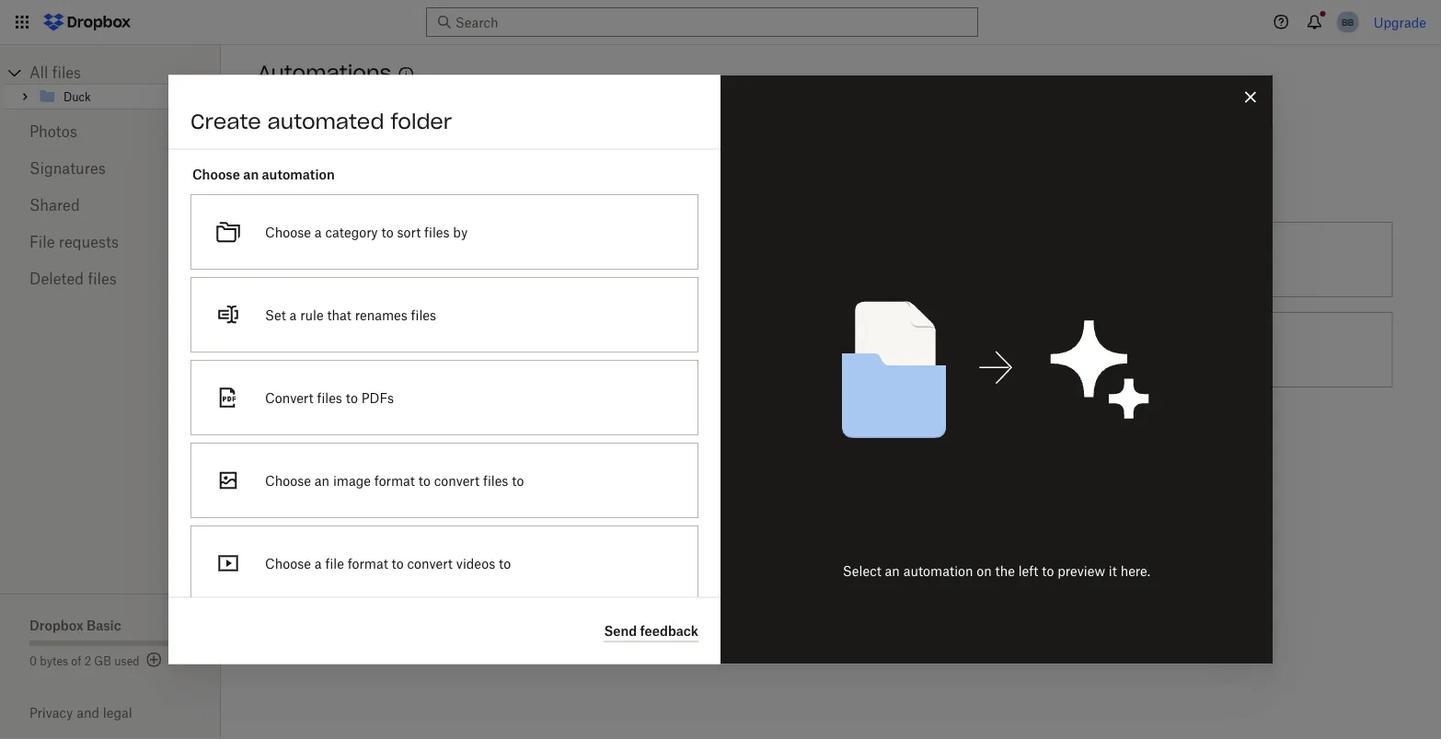 Task type: vqa. For each thing, say whether or not it's contained in the screenshot.
videos in button
yes



Task type: describe. For each thing, give the bounding box(es) containing it.
select
[[843, 563, 882, 579]]

automation for add
[[316, 178, 405, 197]]

rule inside button
[[751, 252, 774, 267]]

files inside choose an image format to convert files to button
[[550, 342, 576, 358]]

all files link
[[29, 62, 221, 84]]

all
[[29, 64, 48, 81]]

file inside create automated folder dialog
[[325, 555, 344, 571]]

set a rule that renames files inside create automated folder dialog
[[265, 307, 436, 322]]

set inside create automated folder dialog
[[265, 307, 286, 322]]

choose a file format to convert videos to button
[[634, 305, 1017, 395]]

format for "choose a file format to convert videos to" button
[[798, 342, 839, 358]]

unzip files button
[[1017, 305, 1401, 395]]

photos
[[29, 122, 77, 140]]

format for 'choose a file format to convert audio files to' button
[[415, 432, 456, 448]]

here.
[[1121, 563, 1151, 579]]

automated
[[268, 108, 384, 134]]

audio
[[524, 432, 557, 448]]

file for 'choose a file format to convert audio files to' button
[[393, 432, 411, 448]]

choose an image format to convert files to inside choose an image format to convert files to button
[[332, 342, 591, 358]]

an right add at the left
[[292, 178, 312, 197]]

shared link
[[29, 187, 192, 224]]

on
[[977, 563, 992, 579]]

2
[[84, 654, 91, 668]]

used
[[114, 654, 140, 668]]

videos inside "choose a file format to convert videos to" button
[[907, 342, 946, 358]]

choose a file format to convert videos to inside create automated folder dialog
[[265, 555, 511, 571]]

deleted files link
[[29, 261, 192, 297]]

choose a file format to convert audio files to
[[332, 432, 602, 448]]

click to watch a demo video image
[[395, 64, 417, 86]]

unzip files
[[1099, 342, 1164, 358]]

photos link
[[29, 113, 192, 150]]

create automated folder dialog
[[168, 75, 1273, 739]]

files inside "all files" link
[[52, 64, 81, 81]]

an right 'select' on the bottom
[[885, 563, 900, 579]]

videos inside create automated folder dialog
[[456, 555, 495, 571]]

choose an image format to convert files to button
[[250, 305, 634, 395]]

choose a category to sort files by
[[265, 224, 468, 239]]

choose a file format to convert videos to inside button
[[716, 342, 962, 358]]

add
[[258, 178, 288, 197]]

0 bytes of 2 gb used
[[29, 654, 140, 668]]

set a rule that renames files inside button
[[716, 252, 887, 267]]

image inside create automated folder dialog
[[333, 472, 371, 488]]

a inside button
[[740, 252, 747, 267]]

unzip
[[1099, 342, 1135, 358]]

add an automation main content
[[250, 104, 1442, 739]]

file
[[29, 233, 55, 251]]

renames inside button
[[806, 252, 858, 267]]

files inside 'choose a file format to convert audio files to' button
[[561, 432, 586, 448]]

files inside "set a rule that renames files" button
[[862, 252, 887, 267]]

dropbox
[[29, 617, 83, 633]]

files inside deleted files link
[[88, 270, 117, 288]]

category
[[325, 224, 378, 239]]

it
[[1109, 563, 1118, 579]]

automations
[[258, 60, 392, 86]]

privacy
[[29, 705, 73, 721]]

set inside button
[[716, 252, 737, 267]]

select an automation on the left to preview it here.
[[843, 563, 1151, 579]]

send feedback
[[604, 623, 699, 638]]

convert for "choose a file format to convert videos to" button
[[858, 342, 904, 358]]

file requests
[[29, 233, 119, 251]]

an down create
[[243, 166, 259, 181]]

the
[[996, 563, 1015, 579]]

file requests link
[[29, 224, 192, 261]]

deleted
[[29, 270, 84, 288]]

legal
[[103, 705, 132, 721]]

and
[[77, 705, 99, 721]]

convert for 'choose a file format to convert audio files to' button
[[475, 432, 520, 448]]



Task type: locate. For each thing, give the bounding box(es) containing it.
all files tree
[[3, 62, 221, 110]]

1 horizontal spatial videos
[[907, 342, 946, 358]]

0 horizontal spatial image
[[333, 472, 371, 488]]

send feedback button
[[604, 620, 699, 642]]

0 vertical spatial choose a file format to convert videos to
[[716, 342, 962, 358]]

convert files to pdfs
[[265, 389, 394, 405]]

image inside button
[[400, 342, 438, 358]]

automation inside main content
[[316, 178, 405, 197]]

an up pdfs
[[382, 342, 397, 358]]

0 vertical spatial that
[[778, 252, 802, 267]]

automation for select
[[904, 563, 974, 579]]

convert inside 'choose a file format to convert audio files to' button
[[475, 432, 520, 448]]

add an automation
[[258, 178, 405, 197]]

file
[[776, 342, 795, 358], [393, 432, 411, 448], [325, 555, 344, 571]]

1 horizontal spatial that
[[778, 252, 802, 267]]

0 horizontal spatial file
[[325, 555, 344, 571]]

choose an image format to convert files to down choose a file format to convert audio files to
[[265, 472, 524, 488]]

1 vertical spatial rule
[[300, 307, 324, 322]]

automation down the create automated folder
[[262, 166, 335, 181]]

format for choose an image format to convert files to button
[[442, 342, 482, 358]]

1 horizontal spatial set
[[716, 252, 737, 267]]

file for "choose a file format to convert videos to" button
[[776, 342, 795, 358]]

image
[[400, 342, 438, 358], [333, 472, 371, 488]]

0
[[29, 654, 37, 668]]

to
[[382, 224, 394, 239], [486, 342, 498, 358], [579, 342, 591, 358], [842, 342, 855, 358], [950, 342, 962, 358], [346, 389, 358, 405], [459, 432, 471, 448], [590, 432, 602, 448], [419, 472, 431, 488], [512, 472, 524, 488], [392, 555, 404, 571], [499, 555, 511, 571], [1042, 563, 1054, 579]]

choose
[[192, 166, 240, 181], [265, 224, 311, 239], [332, 342, 378, 358], [716, 342, 762, 358], [332, 432, 378, 448], [265, 472, 311, 488], [265, 555, 311, 571]]

automation up choose a category to sort files by
[[316, 178, 405, 197]]

an
[[243, 166, 259, 181], [292, 178, 312, 197], [382, 342, 397, 358], [315, 472, 330, 488], [885, 563, 900, 579]]

signatures
[[29, 159, 106, 177]]

1 vertical spatial file
[[393, 432, 411, 448]]

send
[[604, 623, 637, 638]]

all files
[[29, 64, 81, 81]]

basic
[[87, 617, 121, 633]]

renames up pdfs
[[355, 307, 408, 322]]

folder
[[391, 108, 452, 134]]

convert inside choose an image format to convert files to button
[[501, 342, 547, 358]]

get more space image
[[143, 649, 165, 671]]

that inside create automated folder dialog
[[327, 307, 352, 322]]

bytes
[[40, 654, 68, 668]]

1 vertical spatial set
[[265, 307, 286, 322]]

privacy and legal
[[29, 705, 132, 721]]

1 horizontal spatial choose a file format to convert videos to
[[716, 342, 962, 358]]

left
[[1019, 563, 1039, 579]]

convert inside "choose a file format to convert videos to" button
[[858, 342, 904, 358]]

0 horizontal spatial rule
[[300, 307, 324, 322]]

of
[[71, 654, 81, 668]]

dropbox logo - go to the homepage image
[[37, 7, 137, 37]]

upgrade link
[[1374, 14, 1427, 30]]

choose an image format to convert files to
[[332, 342, 591, 358], [265, 472, 524, 488]]

choose an image format to convert files to inside create automated folder dialog
[[265, 472, 524, 488]]

1 horizontal spatial image
[[400, 342, 438, 358]]

gb
[[94, 654, 111, 668]]

choose a file format to convert videos to
[[716, 342, 962, 358], [265, 555, 511, 571]]

1 vertical spatial renames
[[355, 307, 408, 322]]

that
[[778, 252, 802, 267], [327, 307, 352, 322]]

renames
[[806, 252, 858, 267], [355, 307, 408, 322]]

privacy and legal link
[[29, 705, 221, 721]]

2 vertical spatial file
[[325, 555, 344, 571]]

1 horizontal spatial renames
[[806, 252, 858, 267]]

global header element
[[0, 0, 1442, 45]]

set a rule that renames files button
[[634, 215, 1017, 305]]

rule
[[751, 252, 774, 267], [300, 307, 324, 322]]

upgrade
[[1374, 14, 1427, 30]]

1 vertical spatial image
[[333, 472, 371, 488]]

preview
[[1058, 563, 1106, 579]]

0 horizontal spatial renames
[[355, 307, 408, 322]]

0 horizontal spatial set a rule that renames files
[[265, 307, 436, 322]]

automation left on
[[904, 563, 974, 579]]

videos
[[907, 342, 946, 358], [456, 555, 495, 571]]

a
[[315, 224, 322, 239], [740, 252, 747, 267], [290, 307, 297, 322], [765, 342, 772, 358], [382, 432, 389, 448], [315, 555, 322, 571]]

0 horizontal spatial videos
[[456, 555, 495, 571]]

by
[[453, 224, 468, 239]]

0 horizontal spatial choose a file format to convert videos to
[[265, 555, 511, 571]]

convert
[[501, 342, 547, 358], [858, 342, 904, 358], [475, 432, 520, 448], [434, 472, 480, 488], [407, 555, 453, 571]]

automation for choose
[[262, 166, 335, 181]]

rule inside create automated folder dialog
[[300, 307, 324, 322]]

0 vertical spatial choose an image format to convert files to
[[332, 342, 591, 358]]

set
[[716, 252, 737, 267], [265, 307, 286, 322]]

that inside button
[[778, 252, 802, 267]]

create
[[191, 108, 261, 134]]

0 vertical spatial set
[[716, 252, 737, 267]]

dropbox basic
[[29, 617, 121, 633]]

files inside unzip files button
[[1139, 342, 1164, 358]]

choose a file format to convert audio files to button
[[250, 395, 634, 485]]

format
[[442, 342, 482, 358], [798, 342, 839, 358], [415, 432, 456, 448], [375, 472, 415, 488], [348, 555, 388, 571]]

sort
[[397, 224, 421, 239]]

renames up "choose a file format to convert videos to" button
[[806, 252, 858, 267]]

feedback
[[640, 623, 699, 638]]

renames inside create automated folder dialog
[[355, 307, 408, 322]]

0 vertical spatial renames
[[806, 252, 858, 267]]

1 vertical spatial videos
[[456, 555, 495, 571]]

0 vertical spatial videos
[[907, 342, 946, 358]]

1 vertical spatial choose an image format to convert files to
[[265, 472, 524, 488]]

convert for choose an image format to convert files to button
[[501, 342, 547, 358]]

convert
[[265, 389, 314, 405]]

0 vertical spatial set a rule that renames files
[[716, 252, 887, 267]]

1 vertical spatial choose a file format to convert videos to
[[265, 555, 511, 571]]

0 vertical spatial rule
[[751, 252, 774, 267]]

0 horizontal spatial that
[[327, 307, 352, 322]]

signatures link
[[29, 150, 192, 187]]

automation
[[262, 166, 335, 181], [316, 178, 405, 197], [904, 563, 974, 579]]

0 horizontal spatial set
[[265, 307, 286, 322]]

1 vertical spatial set a rule that renames files
[[265, 307, 436, 322]]

set a rule that renames files
[[716, 252, 887, 267], [265, 307, 436, 322]]

shared
[[29, 196, 80, 214]]

1 horizontal spatial set a rule that renames files
[[716, 252, 887, 267]]

0 vertical spatial image
[[400, 342, 438, 358]]

an down convert files to pdfs
[[315, 472, 330, 488]]

files
[[52, 64, 81, 81], [424, 224, 450, 239], [862, 252, 887, 267], [88, 270, 117, 288], [411, 307, 436, 322], [550, 342, 576, 358], [1139, 342, 1164, 358], [317, 389, 342, 405], [561, 432, 586, 448], [483, 472, 509, 488]]

1 horizontal spatial file
[[393, 432, 411, 448]]

an inside choose an image format to convert files to button
[[382, 342, 397, 358]]

deleted files
[[29, 270, 117, 288]]

pdfs
[[362, 389, 394, 405]]

choose an image format to convert files to up choose a file format to convert audio files to
[[332, 342, 591, 358]]

0 vertical spatial file
[[776, 342, 795, 358]]

choose an automation
[[192, 166, 335, 181]]

1 horizontal spatial rule
[[751, 252, 774, 267]]

1 vertical spatial that
[[327, 307, 352, 322]]

create automated folder
[[191, 108, 452, 134]]

requests
[[59, 233, 119, 251]]

2 horizontal spatial file
[[776, 342, 795, 358]]



